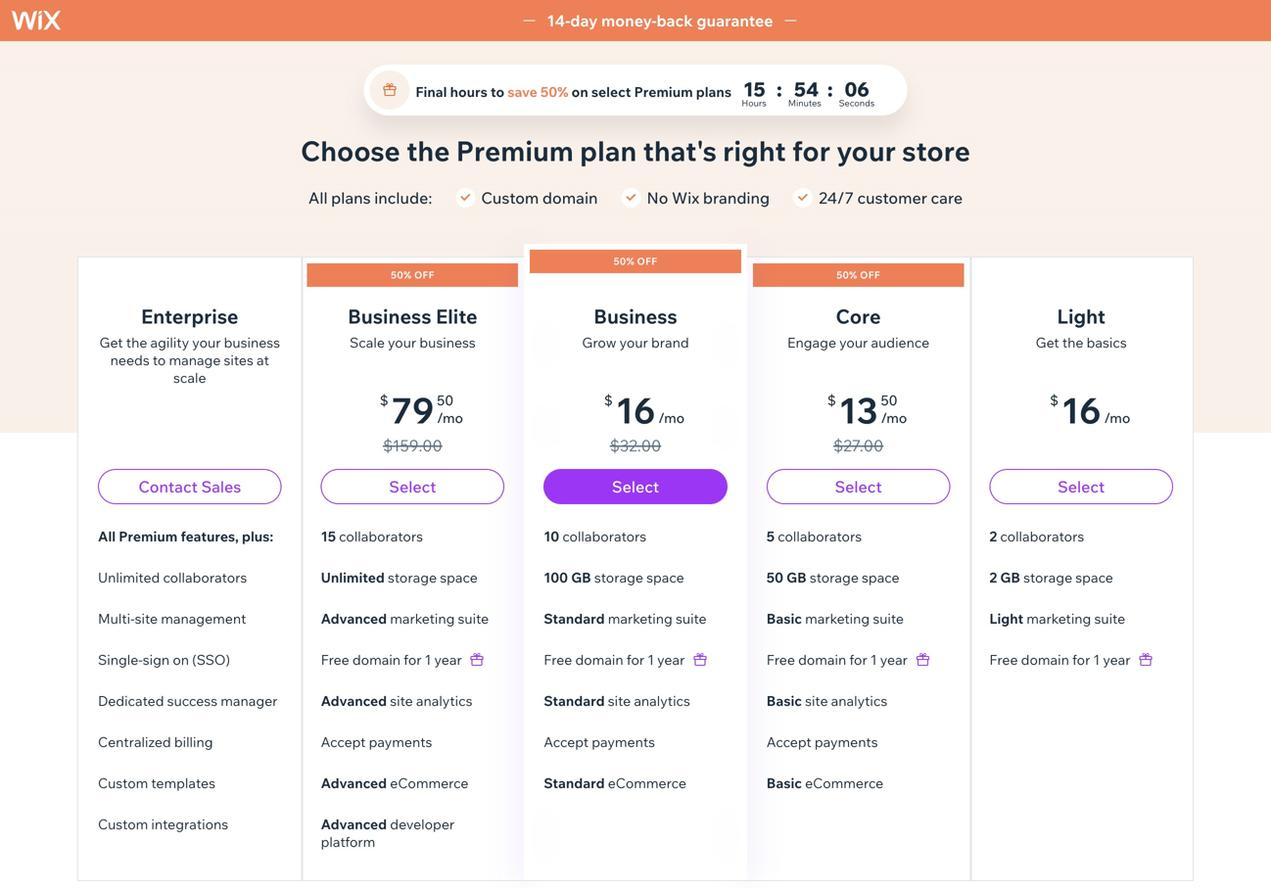 Task type: locate. For each thing, give the bounding box(es) containing it.
/mo right "13"
[[881, 410, 908, 427]]

2 /mo from the left
[[659, 410, 685, 427]]

1 marketing from the left
[[390, 610, 455, 628]]

50% up business grow your brand
[[614, 255, 635, 268]]

1 horizontal spatial 16
[[1062, 388, 1102, 433]]

0 vertical spatial light
[[1058, 304, 1106, 329]]

1 down light marketing suite
[[1094, 652, 1101, 669]]

gb for 100 gb
[[572, 569, 592, 586]]

0 horizontal spatial plans
[[331, 188, 371, 208]]

15 left 54
[[744, 77, 766, 101]]

business up at
[[224, 334, 280, 351]]

engage
[[788, 334, 837, 351]]

suite
[[458, 610, 489, 628], [676, 610, 707, 628], [873, 610, 904, 628], [1095, 610, 1126, 628]]

1 horizontal spatial get
[[1036, 334, 1060, 351]]

$ inside $ 16 /mo $32.00
[[604, 392, 613, 409]]

0 horizontal spatial to
[[153, 352, 166, 369]]

4 space from the left
[[1076, 569, 1114, 586]]

contact sales
[[138, 477, 241, 497]]

2 free from the left
[[544, 652, 573, 669]]

0 horizontal spatial get
[[99, 334, 123, 351]]

3 select from the left
[[835, 477, 883, 497]]

select for second select button
[[612, 477, 660, 497]]

1 vertical spatial plans
[[331, 188, 371, 208]]

1 16 from the left
[[616, 388, 656, 433]]

2 horizontal spatial 50
[[881, 392, 898, 409]]

$ 13 50 /mo $27.00
[[828, 388, 908, 456]]

light up basics
[[1058, 304, 1106, 329]]

marketing down 100 gb storage space
[[608, 610, 673, 628]]

1 vertical spatial all
[[98, 528, 116, 545]]

$ 16 /mo $32.00
[[604, 388, 685, 456]]

the inside enterprise get the agility your business needs to manage sites at scale
[[126, 334, 147, 351]]

50
[[437, 392, 454, 409], [881, 392, 898, 409], [767, 569, 784, 586]]

1 horizontal spatial business
[[594, 304, 678, 329]]

all for all premium features, plus:
[[98, 528, 116, 545]]

premium up custom domain
[[456, 134, 574, 168]]

$ inside $ 13 50 /mo $27.00
[[828, 392, 837, 409]]

basic
[[767, 610, 802, 628], [767, 693, 802, 710], [767, 775, 802, 792]]

ecommerce up developer
[[390, 775, 469, 792]]

select up the 2 collaborators
[[1058, 477, 1106, 497]]

1 space from the left
[[440, 569, 478, 586]]

1 vertical spatial custom
[[98, 775, 148, 792]]

0 horizontal spatial accept
[[321, 734, 366, 751]]

50 right "13"
[[881, 392, 898, 409]]

2 2 from the top
[[990, 569, 998, 586]]

1 down standard marketing suite
[[648, 652, 655, 669]]

1 horizontal spatial analytics
[[634, 693, 691, 710]]

4 $ from the left
[[1051, 392, 1059, 409]]

get for light
[[1036, 334, 1060, 351]]

0 vertical spatial custom
[[481, 188, 539, 208]]

basic up basic ecommerce
[[767, 693, 802, 710]]

13
[[839, 388, 879, 433]]

3 basic from the top
[[767, 775, 802, 792]]

all down choose
[[309, 188, 328, 208]]

gb for 50 gb
[[787, 569, 807, 586]]

16 up $32.00
[[616, 388, 656, 433]]

2 horizontal spatial payments
[[815, 734, 879, 751]]

3 gb from the left
[[1001, 569, 1021, 586]]

space up standard marketing suite
[[647, 569, 685, 586]]

2 16 from the left
[[1062, 388, 1102, 433]]

contact
[[138, 477, 198, 497]]

15 collaborators
[[321, 528, 423, 545]]

2 analytics from the left
[[634, 693, 691, 710]]

standard for site analytics
[[544, 693, 605, 710]]

0 horizontal spatial premium
[[119, 528, 178, 545]]

custom
[[481, 188, 539, 208], [98, 775, 148, 792], [98, 816, 148, 833]]

payments down basic site analytics on the right
[[815, 734, 879, 751]]

4 suite from the left
[[1095, 610, 1126, 628]]

all up the unlimited collaborators
[[98, 528, 116, 545]]

1 vertical spatial standard
[[544, 693, 605, 710]]

all premium features, plus:
[[98, 528, 274, 545]]

storage
[[388, 569, 437, 586], [595, 569, 644, 586], [810, 569, 859, 586], [1024, 569, 1073, 586]]

2 horizontal spatial accept payments
[[767, 734, 879, 751]]

all
[[309, 188, 328, 208], [98, 528, 116, 545]]

the left basics
[[1063, 334, 1084, 351]]

business grow your brand
[[582, 304, 690, 351]]

branding
[[703, 188, 770, 208]]

1 horizontal spatial business
[[420, 334, 476, 351]]

1 free from the left
[[321, 652, 350, 669]]

1 vertical spatial 15
[[321, 528, 336, 545]]

2 collaborators
[[990, 528, 1085, 545]]

16 for $ 16 /mo
[[1062, 388, 1102, 433]]

2 for 2 gb
[[990, 569, 998, 586]]

1 payments from the left
[[369, 734, 433, 751]]

single-
[[98, 652, 143, 669]]

business up brand
[[594, 304, 678, 329]]

accept up basic ecommerce
[[767, 734, 812, 751]]

standard for marketing suite
[[544, 610, 605, 628]]

select button down $32.00
[[544, 469, 728, 505]]

79
[[392, 388, 434, 433]]

scale
[[350, 334, 385, 351]]

storage up advanced marketing suite
[[388, 569, 437, 586]]

site up basic ecommerce
[[806, 693, 829, 710]]

2 get from the left
[[1036, 334, 1060, 351]]

0 vertical spatial premium
[[635, 83, 693, 100]]

free down light marketing suite
[[990, 652, 1019, 669]]

brand
[[652, 334, 690, 351]]

suite for light marketing suite
[[1095, 610, 1126, 628]]

ecommerce for standard ecommerce
[[608, 775, 687, 792]]

06 seconds
[[839, 77, 875, 109]]

4 storage from the left
[[1024, 569, 1073, 586]]

2 for 2
[[990, 528, 998, 545]]

get inside enterprise get the agility your business needs to manage sites at scale
[[99, 334, 123, 351]]

2 business from the left
[[594, 304, 678, 329]]

light inside light get the basics
[[1058, 304, 1106, 329]]

0 horizontal spatial unlimited
[[98, 569, 160, 586]]

2 storage from the left
[[595, 569, 644, 586]]

1 horizontal spatial on
[[572, 83, 589, 100]]

/mo inside $ 16 /mo $32.00
[[659, 410, 685, 427]]

0 vertical spatial plans
[[696, 83, 732, 100]]

1 horizontal spatial payments
[[592, 734, 656, 751]]

1 suite from the left
[[458, 610, 489, 628]]

1 horizontal spatial light
[[1058, 304, 1106, 329]]

business inside business grow your brand
[[594, 304, 678, 329]]

0 horizontal spatial 16
[[616, 388, 656, 433]]

plans left 15 hours
[[696, 83, 732, 100]]

select button
[[321, 469, 505, 505], [544, 469, 728, 505], [767, 469, 951, 505], [990, 469, 1174, 505]]

ecommerce for basic ecommerce
[[806, 775, 884, 792]]

plans
[[696, 83, 732, 100], [331, 188, 371, 208]]

0 vertical spatial on
[[572, 83, 589, 100]]

marketing for standard
[[608, 610, 673, 628]]

3 accept payments from the left
[[767, 734, 879, 751]]

50% off up business grow your brand
[[614, 255, 658, 268]]

your down seconds
[[837, 134, 896, 168]]

analytics down basic marketing suite
[[832, 693, 888, 710]]

2 vertical spatial custom
[[98, 816, 148, 833]]

get
[[99, 334, 123, 351], [1036, 334, 1060, 351]]

1 standard from the top
[[544, 610, 605, 628]]

3 suite from the left
[[873, 610, 904, 628]]

site down advanced marketing suite
[[390, 693, 413, 710]]

collaborators for 5
[[778, 528, 862, 545]]

0 vertical spatial to
[[491, 83, 505, 100]]

2 : from the left
[[828, 77, 834, 101]]

1 2 from the top
[[990, 528, 998, 545]]

2 unlimited from the left
[[321, 569, 385, 586]]

storage up light marketing suite
[[1024, 569, 1073, 586]]

select for fourth select button from the left
[[1058, 477, 1106, 497]]

select down "$159.00"
[[389, 477, 437, 497]]

$ inside $ 79 50 /mo $159.00
[[380, 392, 389, 409]]

unlimited down 15 collaborators
[[321, 569, 385, 586]]

unlimited for unlimited collaborators
[[98, 569, 160, 586]]

standard up "standard ecommerce"
[[544, 693, 605, 710]]

your inside business grow your brand
[[620, 334, 649, 351]]

3 free from the left
[[767, 652, 796, 669]]

save
[[508, 83, 538, 100]]

16 down basics
[[1062, 388, 1102, 433]]

to down agility
[[153, 352, 166, 369]]

1 vertical spatial on
[[173, 652, 189, 669]]

light
[[1058, 304, 1106, 329], [990, 610, 1024, 628]]

2 horizontal spatial premium
[[635, 83, 693, 100]]

4 year from the left
[[1104, 652, 1131, 669]]

platform
[[321, 834, 376, 851]]

0 vertical spatial 15
[[744, 77, 766, 101]]

50% off
[[614, 255, 658, 268], [391, 269, 435, 281], [837, 269, 881, 281]]

standard down 100
[[544, 610, 605, 628]]

0 horizontal spatial the
[[126, 334, 147, 351]]

your down the core
[[840, 334, 869, 351]]

2 payments from the left
[[592, 734, 656, 751]]

1 gb from the left
[[572, 569, 592, 586]]

1 down basic marketing suite
[[871, 652, 878, 669]]

2 horizontal spatial gb
[[1001, 569, 1021, 586]]

gb for 2 gb
[[1001, 569, 1021, 586]]

4 /mo from the left
[[1105, 410, 1131, 427]]

payments down standard site analytics
[[592, 734, 656, 751]]

3 advanced from the top
[[321, 775, 387, 792]]

2 vertical spatial basic
[[767, 775, 802, 792]]

3 $ from the left
[[828, 392, 837, 409]]

1 horizontal spatial unlimited
[[321, 569, 385, 586]]

1 basic from the top
[[767, 610, 802, 628]]

1 analytics from the left
[[416, 693, 473, 710]]

basic down 50 gb storage space
[[767, 610, 802, 628]]

your inside core engage your audience
[[840, 334, 869, 351]]

2 vertical spatial standard
[[544, 775, 605, 792]]

basic for site analytics
[[767, 693, 802, 710]]

10 collaborators
[[544, 528, 647, 545]]

ecommerce down basic site analytics on the right
[[806, 775, 884, 792]]

50 inside $ 13 50 /mo $27.00
[[881, 392, 898, 409]]

storage up standard marketing suite
[[595, 569, 644, 586]]

needs
[[110, 352, 150, 369]]

on
[[572, 83, 589, 100], [173, 652, 189, 669]]

2 horizontal spatial analytics
[[832, 693, 888, 710]]

50 right 79
[[437, 392, 454, 409]]

0 horizontal spatial accept payments
[[321, 734, 433, 751]]

0 horizontal spatial analytics
[[416, 693, 473, 710]]

1 vertical spatial light
[[990, 610, 1024, 628]]

2
[[990, 528, 998, 545], [990, 569, 998, 586]]

1 /mo from the left
[[437, 410, 464, 427]]

2 space from the left
[[647, 569, 685, 586]]

for down standard marketing suite
[[627, 652, 645, 669]]

1 vertical spatial basic
[[767, 693, 802, 710]]

1 $ from the left
[[380, 392, 389, 409]]

$
[[380, 392, 389, 409], [604, 392, 613, 409], [828, 392, 837, 409], [1051, 392, 1059, 409]]

1 unlimited from the left
[[98, 569, 160, 586]]

select down $27.00
[[835, 477, 883, 497]]

custom for custom integrations
[[98, 816, 148, 833]]

analytics down standard marketing suite
[[634, 693, 691, 710]]

3 select button from the left
[[767, 469, 951, 505]]

1 horizontal spatial plans
[[696, 83, 732, 100]]

4 select from the left
[[1058, 477, 1106, 497]]

1 ecommerce from the left
[[390, 775, 469, 792]]

1 horizontal spatial to
[[491, 83, 505, 100]]

0 horizontal spatial all
[[98, 528, 116, 545]]

2 business from the left
[[420, 334, 476, 351]]

2 horizontal spatial ecommerce
[[806, 775, 884, 792]]

business down elite
[[420, 334, 476, 351]]

1 horizontal spatial all
[[309, 188, 328, 208]]

0 horizontal spatial :
[[777, 77, 783, 101]]

1 horizontal spatial premium
[[456, 134, 574, 168]]

free domain for 1 year up standard site analytics
[[544, 652, 685, 669]]

(sso)
[[192, 652, 230, 669]]

accept payments up basic ecommerce
[[767, 734, 879, 751]]

accept up "standard ecommerce"
[[544, 734, 589, 751]]

1 vertical spatial to
[[153, 352, 166, 369]]

integrations
[[151, 816, 228, 833]]

3 free domain for 1 year from the left
[[767, 652, 908, 669]]

your up manage
[[192, 334, 221, 351]]

2 gb from the left
[[787, 569, 807, 586]]

0 horizontal spatial business
[[348, 304, 432, 329]]

1 select from the left
[[389, 477, 437, 497]]

0 vertical spatial basic
[[767, 610, 802, 628]]

select button down "$159.00"
[[321, 469, 505, 505]]

marketing down 50 gb storage space
[[806, 610, 870, 628]]

get inside light get the basics
[[1036, 334, 1060, 351]]

4 1 from the left
[[1094, 652, 1101, 669]]

standard for ecommerce
[[544, 775, 605, 792]]

2 horizontal spatial accept
[[767, 734, 812, 751]]

1 free domain for 1 year from the left
[[321, 652, 462, 669]]

space up light marketing suite
[[1076, 569, 1114, 586]]

select
[[389, 477, 437, 497], [612, 477, 660, 497], [835, 477, 883, 497], [1058, 477, 1106, 497]]

year down standard marketing suite
[[658, 652, 685, 669]]

agility
[[150, 334, 189, 351]]

2 free domain for 1 year from the left
[[544, 652, 685, 669]]

space
[[440, 569, 478, 586], [647, 569, 685, 586], [862, 569, 900, 586], [1076, 569, 1114, 586]]

for down advanced marketing suite
[[404, 652, 422, 669]]

/mo up $32.00
[[659, 410, 685, 427]]

0 vertical spatial all
[[309, 188, 328, 208]]

unlimited collaborators
[[98, 569, 247, 586]]

ecommerce
[[390, 775, 469, 792], [608, 775, 687, 792], [806, 775, 884, 792]]

standard down standard site analytics
[[544, 775, 605, 792]]

site up "standard ecommerce"
[[608, 693, 631, 710]]

to
[[491, 83, 505, 100], [153, 352, 166, 369]]

4 advanced from the top
[[321, 816, 387, 833]]

3 1 from the left
[[871, 652, 878, 669]]

year down basic marketing suite
[[881, 652, 908, 669]]

analytics for advanced site analytics
[[416, 693, 473, 710]]

standard ecommerce
[[544, 775, 687, 792]]

business inside the business elite scale your business
[[348, 304, 432, 329]]

store
[[903, 134, 971, 168]]

2 ecommerce from the left
[[608, 775, 687, 792]]

1 business from the left
[[224, 334, 280, 351]]

domain down plan on the top
[[543, 188, 598, 208]]

all plans include:
[[309, 188, 432, 208]]

1 advanced from the top
[[321, 610, 387, 628]]

free up basic site analytics on the right
[[767, 652, 796, 669]]

$ left "13"
[[828, 392, 837, 409]]

2 standard from the top
[[544, 693, 605, 710]]

your right grow
[[620, 334, 649, 351]]

2 suite from the left
[[676, 610, 707, 628]]

accept payments up the advanced ecommerce
[[321, 734, 433, 751]]

free up standard site analytics
[[544, 652, 573, 669]]

1 storage from the left
[[388, 569, 437, 586]]

15 for hours
[[744, 77, 766, 101]]

space up basic marketing suite
[[862, 569, 900, 586]]

1 horizontal spatial accept payments
[[544, 734, 656, 751]]

your
[[837, 134, 896, 168], [192, 334, 221, 351], [388, 334, 417, 351], [620, 334, 649, 351], [840, 334, 869, 351]]

3 /mo from the left
[[881, 410, 908, 427]]

3 payments from the left
[[815, 734, 879, 751]]

off up the business elite scale your business
[[414, 269, 435, 281]]

premium up the unlimited collaborators
[[119, 528, 178, 545]]

site
[[135, 610, 158, 628], [390, 693, 413, 710], [608, 693, 631, 710], [806, 693, 829, 710]]

storage up basic marketing suite
[[810, 569, 859, 586]]

suite down 2 gb storage space
[[1095, 610, 1126, 628]]

collaborators up 100 gb storage space
[[563, 528, 647, 545]]

advanced for ecommerce
[[321, 775, 387, 792]]

off
[[637, 255, 658, 268], [414, 269, 435, 281], [861, 269, 881, 281]]

0 horizontal spatial business
[[224, 334, 280, 351]]

premium right select
[[635, 83, 693, 100]]

3 standard from the top
[[544, 775, 605, 792]]

off down no
[[637, 255, 658, 268]]

1 horizontal spatial gb
[[787, 569, 807, 586]]

1 vertical spatial 2
[[990, 569, 998, 586]]

3 ecommerce from the left
[[806, 775, 884, 792]]

basic site analytics
[[767, 693, 888, 710]]

/mo right 79
[[437, 410, 464, 427]]

business inside the business elite scale your business
[[420, 334, 476, 351]]

marketing down 2 gb storage space
[[1027, 610, 1092, 628]]

0 vertical spatial standard
[[544, 610, 605, 628]]

1 horizontal spatial :
[[828, 77, 834, 101]]

:
[[777, 77, 783, 101], [828, 77, 834, 101]]

accept
[[321, 734, 366, 751], [544, 734, 589, 751], [767, 734, 812, 751]]

year
[[435, 652, 462, 669], [658, 652, 685, 669], [881, 652, 908, 669], [1104, 652, 1131, 669]]

light down 2 gb storage space
[[990, 610, 1024, 628]]

2 horizontal spatial the
[[1063, 334, 1084, 351]]

24/7
[[819, 188, 854, 208]]

final
[[416, 83, 447, 100]]

3 accept from the left
[[767, 734, 812, 751]]

2 accept payments from the left
[[544, 734, 656, 751]]

get up needs
[[99, 334, 123, 351]]

1 horizontal spatial 50
[[767, 569, 784, 586]]

1 : from the left
[[777, 77, 783, 101]]

sales
[[201, 477, 241, 497]]

business for elite
[[348, 304, 432, 329]]

suite down 100 gb storage space
[[676, 610, 707, 628]]

collaborators for 2
[[1001, 528, 1085, 545]]

3 storage from the left
[[810, 569, 859, 586]]

analytics
[[416, 693, 473, 710], [634, 693, 691, 710], [832, 693, 888, 710]]

$ down light get the basics
[[1051, 392, 1059, 409]]

core engage your audience
[[788, 304, 930, 351]]

3 year from the left
[[881, 652, 908, 669]]

1 horizontal spatial ecommerce
[[608, 775, 687, 792]]

to left save
[[491, 83, 505, 100]]

1 horizontal spatial accept
[[544, 734, 589, 751]]

select button down $27.00
[[767, 469, 951, 505]]

basic marketing suite
[[767, 610, 904, 628]]

0 horizontal spatial 15
[[321, 528, 336, 545]]

0 horizontal spatial payments
[[369, 734, 433, 751]]

0 horizontal spatial light
[[990, 610, 1024, 628]]

0 horizontal spatial ecommerce
[[390, 775, 469, 792]]

1 select button from the left
[[321, 469, 505, 505]]

get left basics
[[1036, 334, 1060, 351]]

light get the basics
[[1036, 304, 1128, 351]]

15 inside 15 hours
[[744, 77, 766, 101]]

2 $ from the left
[[604, 392, 613, 409]]

1 get from the left
[[99, 334, 123, 351]]

4 marketing from the left
[[1027, 610, 1092, 628]]

marketing down unlimited storage space on the bottom left
[[390, 610, 455, 628]]

1 business from the left
[[348, 304, 432, 329]]

site up 'sign'
[[135, 610, 158, 628]]

1 1 from the left
[[425, 652, 432, 669]]

suite for advanced marketing suite
[[458, 610, 489, 628]]

2 horizontal spatial 50% off
[[837, 269, 881, 281]]

custom integrations
[[98, 816, 228, 833]]

on right 'sign'
[[173, 652, 189, 669]]

free domain for 1 year down light marketing suite
[[990, 652, 1131, 669]]

suite down 50 gb storage space
[[873, 610, 904, 628]]

single-sign on (sso)
[[98, 652, 230, 669]]

3 analytics from the left
[[832, 693, 888, 710]]

/mo
[[437, 410, 464, 427], [659, 410, 685, 427], [881, 410, 908, 427], [1105, 410, 1131, 427]]

1 accept payments from the left
[[321, 734, 433, 751]]

4 select button from the left
[[990, 469, 1174, 505]]

basic for marketing suite
[[767, 610, 802, 628]]

2 select from the left
[[612, 477, 660, 497]]

the up needs
[[126, 334, 147, 351]]

5 collaborators
[[767, 528, 862, 545]]

1 horizontal spatial 15
[[744, 77, 766, 101]]

3 space from the left
[[862, 569, 900, 586]]

50 inside $ 79 50 /mo $159.00
[[437, 392, 454, 409]]

16 inside $ 16 /mo $32.00
[[616, 388, 656, 433]]

2 marketing from the left
[[608, 610, 673, 628]]

collaborators up unlimited storage space on the bottom left
[[339, 528, 423, 545]]

2 basic from the top
[[767, 693, 802, 710]]

on left select
[[572, 83, 589, 100]]

2 advanced from the top
[[321, 693, 387, 710]]

no
[[647, 188, 669, 208]]

0 horizontal spatial gb
[[572, 569, 592, 586]]

off up the core
[[861, 269, 881, 281]]

3 marketing from the left
[[806, 610, 870, 628]]

accept payments up "standard ecommerce"
[[544, 734, 656, 751]]

0 horizontal spatial 50
[[437, 392, 454, 409]]

0 vertical spatial 2
[[990, 528, 998, 545]]

the inside light get the basics
[[1063, 334, 1084, 351]]

payments
[[369, 734, 433, 751], [592, 734, 656, 751], [815, 734, 879, 751]]

management
[[161, 610, 246, 628]]



Task type: describe. For each thing, give the bounding box(es) containing it.
custom templates
[[98, 775, 216, 792]]

0 horizontal spatial 50% off
[[391, 269, 435, 281]]

space for 50 gb storage space
[[862, 569, 900, 586]]

ecommerce for advanced ecommerce
[[390, 775, 469, 792]]

0 horizontal spatial on
[[173, 652, 189, 669]]

right
[[723, 134, 787, 168]]

$ inside $ 16 /mo
[[1051, 392, 1059, 409]]

wix
[[672, 188, 700, 208]]

back
[[657, 11, 694, 30]]

1 horizontal spatial 50% off
[[614, 255, 658, 268]]

2 select button from the left
[[544, 469, 728, 505]]

light marketing suite
[[990, 610, 1126, 628]]

select
[[592, 83, 631, 100]]

$27.00
[[834, 436, 884, 456]]

2 1 from the left
[[648, 652, 655, 669]]

include:
[[375, 188, 432, 208]]

$ for 79
[[380, 392, 389, 409]]

storage for 50 gb
[[810, 569, 859, 586]]

0 horizontal spatial off
[[414, 269, 435, 281]]

multi-site management
[[98, 610, 246, 628]]

1 horizontal spatial the
[[407, 134, 450, 168]]

54
[[795, 77, 820, 101]]

50% up the core
[[837, 269, 858, 281]]

all for all plans include:
[[309, 188, 328, 208]]

basic ecommerce
[[767, 775, 884, 792]]

standard site analytics
[[544, 693, 691, 710]]

suite for standard marketing suite
[[676, 610, 707, 628]]

50 for 79
[[437, 392, 454, 409]]

plus:
[[242, 528, 274, 545]]

14-
[[547, 11, 571, 30]]

2 year from the left
[[658, 652, 685, 669]]

site for advanced
[[390, 693, 413, 710]]

grow
[[582, 334, 617, 351]]

care
[[931, 188, 963, 208]]

centralized
[[98, 734, 171, 751]]

advanced ecommerce
[[321, 775, 469, 792]]

custom domain
[[481, 188, 598, 208]]

analytics for basic site analytics
[[832, 693, 888, 710]]

dedicated success manager
[[98, 693, 278, 710]]

storage for 2 gb
[[1024, 569, 1073, 586]]

developer platform
[[321, 816, 455, 851]]

$ for 16
[[604, 392, 613, 409]]

developer
[[390, 816, 455, 833]]

advanced for marketing suite
[[321, 610, 387, 628]]

basic for ecommerce
[[767, 775, 802, 792]]

unlimited storage space
[[321, 569, 478, 586]]

$159.00
[[383, 436, 443, 456]]

money-
[[602, 11, 657, 30]]

15 for collaborators
[[321, 528, 336, 545]]

select for 3rd select button from left
[[835, 477, 883, 497]]

for down basic marketing suite
[[850, 652, 868, 669]]

100
[[544, 569, 568, 586]]

$ 79 50 /mo $159.00
[[380, 388, 464, 456]]

/mo inside $ 13 50 /mo $27.00
[[881, 410, 908, 427]]

the for light
[[1063, 334, 1084, 351]]

to inside enterprise get the agility your business needs to manage sites at scale
[[153, 352, 166, 369]]

seconds
[[839, 98, 875, 109]]

50% right save
[[541, 83, 569, 100]]

advanced for site analytics
[[321, 693, 387, 710]]

light for light marketing suite
[[990, 610, 1024, 628]]

basics
[[1087, 334, 1128, 351]]

templates
[[151, 775, 216, 792]]

business for grow
[[594, 304, 678, 329]]

sites
[[224, 352, 254, 369]]

hours
[[742, 98, 767, 109]]

domain up basic site analytics on the right
[[799, 652, 847, 669]]

2 vertical spatial premium
[[119, 528, 178, 545]]

unlimited for unlimited storage space
[[321, 569, 385, 586]]

advanced marketing suite
[[321, 610, 489, 628]]

manager
[[221, 693, 278, 710]]

: inside '54 minutes :'
[[828, 77, 834, 101]]

for down light marketing suite
[[1073, 652, 1091, 669]]

customer
[[858, 188, 928, 208]]

light for light get the basics
[[1058, 304, 1106, 329]]

storage for 100 gb
[[595, 569, 644, 586]]

the for enterprise
[[126, 334, 147, 351]]

for down the minutes
[[793, 134, 831, 168]]

10
[[544, 528, 560, 545]]

site for standard
[[608, 693, 631, 710]]

collaborators up management
[[163, 569, 247, 586]]

2 gb storage space
[[990, 569, 1114, 586]]

manage
[[169, 352, 221, 369]]

4 free domain for 1 year from the left
[[990, 652, 1131, 669]]

billing
[[174, 734, 213, 751]]

54 minutes :
[[789, 77, 834, 109]]

2 accept from the left
[[544, 734, 589, 751]]

your inside enterprise get the agility your business needs to manage sites at scale
[[192, 334, 221, 351]]

minutes
[[789, 98, 822, 109]]

suite for basic marketing suite
[[873, 610, 904, 628]]

site for basic
[[806, 693, 829, 710]]

1 horizontal spatial off
[[637, 255, 658, 268]]

success
[[167, 693, 218, 710]]

24/7 customer care
[[819, 188, 963, 208]]

plan
[[580, 134, 637, 168]]

space for 2 gb storage space
[[1076, 569, 1114, 586]]

space for 100 gb storage space
[[647, 569, 685, 586]]

50% up the business elite scale your business
[[391, 269, 412, 281]]

scale
[[173, 369, 206, 387]]

$32.00
[[610, 436, 662, 456]]

5
[[767, 528, 775, 545]]

50 gb storage space
[[767, 569, 900, 586]]

centralized billing
[[98, 734, 213, 751]]

$ for 13
[[828, 392, 837, 409]]

analytics for standard site analytics
[[634, 693, 691, 710]]

business inside enterprise get the agility your business needs to manage sites at scale
[[224, 334, 280, 351]]

1 vertical spatial premium
[[456, 134, 574, 168]]

select for fourth select button from the right
[[389, 477, 437, 497]]

1 accept from the left
[[321, 734, 366, 751]]

standard marketing suite
[[544, 610, 707, 628]]

50 for 13
[[881, 392, 898, 409]]

advanced site analytics
[[321, 693, 473, 710]]

at
[[257, 352, 269, 369]]

get for enterprise
[[99, 334, 123, 351]]

domain down light marketing suite
[[1022, 652, 1070, 669]]

no wix branding
[[647, 188, 770, 208]]

marketing for advanced
[[390, 610, 455, 628]]

business elite scale your business
[[348, 304, 478, 351]]

100 gb storage space
[[544, 569, 685, 586]]

domain up standard site analytics
[[576, 652, 624, 669]]

site for multi-
[[135, 610, 158, 628]]

hours
[[450, 83, 488, 100]]

06
[[845, 77, 870, 101]]

collaborators for 10
[[563, 528, 647, 545]]

elite
[[436, 304, 478, 329]]

final hours to save 50% on select premium plans
[[416, 83, 732, 100]]

/mo inside $ 79 50 /mo $159.00
[[437, 410, 464, 427]]

custom for custom domain
[[481, 188, 539, 208]]

1 year from the left
[[435, 652, 462, 669]]

features,
[[181, 528, 239, 545]]

core
[[836, 304, 882, 329]]

your inside the business elite scale your business
[[388, 334, 417, 351]]

collaborators for 15
[[339, 528, 423, 545]]

day
[[571, 11, 598, 30]]

marketing for basic
[[806, 610, 870, 628]]

audience
[[872, 334, 930, 351]]

/mo inside $ 16 /mo
[[1105, 410, 1131, 427]]

domain up advanced site analytics
[[353, 652, 401, 669]]

multi-
[[98, 610, 135, 628]]

16 for $ 16 /mo $32.00
[[616, 388, 656, 433]]

$ 16 /mo
[[1051, 388, 1131, 433]]

marketing for light
[[1027, 610, 1092, 628]]

enterprise
[[141, 304, 239, 329]]

custom for custom templates
[[98, 775, 148, 792]]

contact sales button
[[98, 469, 282, 505]]

2 horizontal spatial off
[[861, 269, 881, 281]]

14-day money-back guarantee
[[547, 11, 774, 30]]

4 free from the left
[[990, 652, 1019, 669]]



Task type: vqa. For each thing, say whether or not it's contained in the screenshot.
2nd With from the right
no



